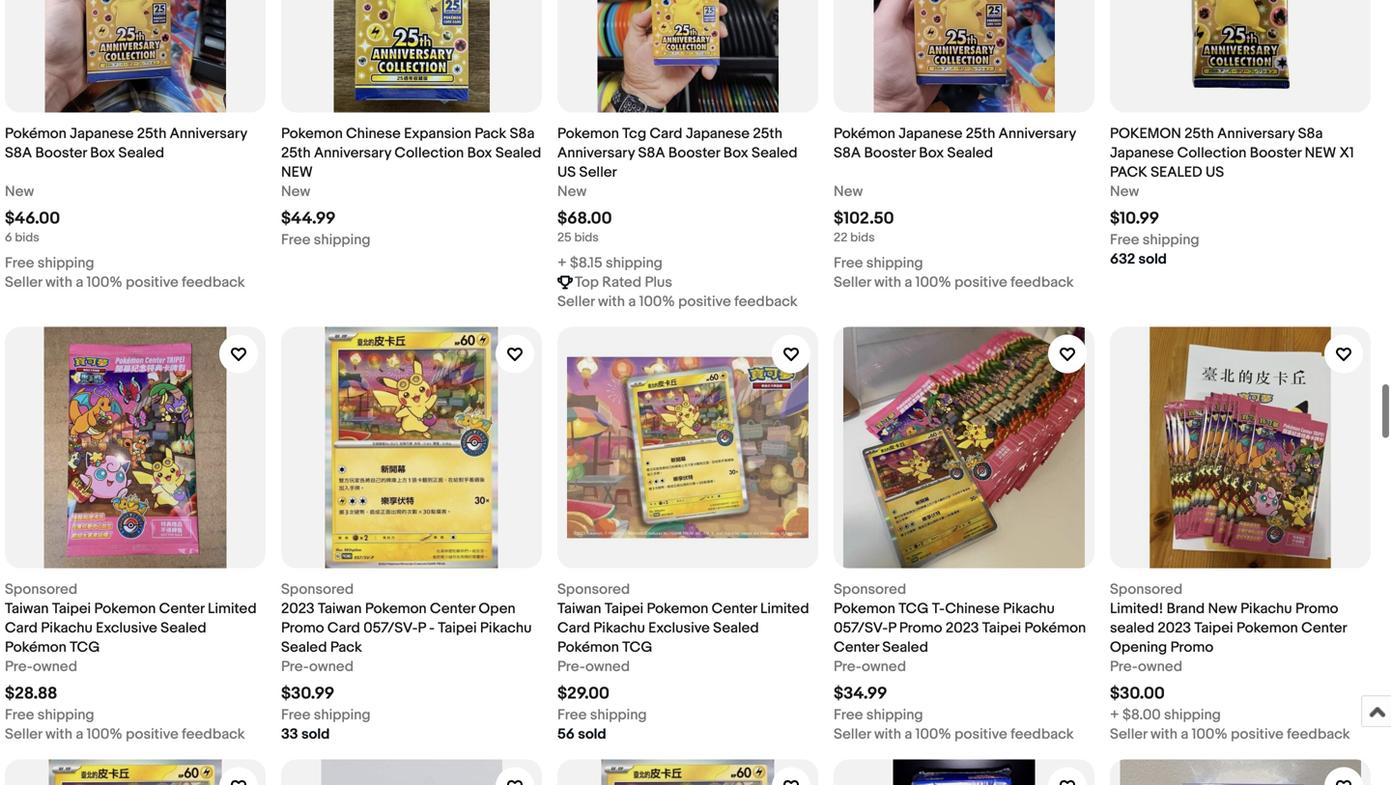 Task type: describe. For each thing, give the bounding box(es) containing it.
s8a inside pokemon chinese expansion pack s8a 25th anniversary collection box sealed new new $44.99 free shipping
[[510, 125, 535, 143]]

sponsored text field for $28.88
[[5, 580, 77, 600]]

box inside pokemon chinese expansion pack s8a 25th anniversary collection box sealed new new $44.99 free shipping
[[467, 144, 492, 162]]

632 sold text field
[[1110, 250, 1167, 269]]

pack inside sponsored 2023 taiwan pokemon center open promo card 057/sv-p - taipei pikachu sealed pack pre-owned $30.99 free shipping 33 sold
[[330, 639, 362, 657]]

pre- inside sponsored taiwan taipei pokemon center limited card pikachu exclusive sealed pokémon tcg pre-owned $28.88 free shipping seller with a 100% positive feedback
[[5, 659, 33, 676]]

tcg
[[622, 125, 647, 143]]

sponsored text field for pack
[[281, 580, 354, 600]]

free shipping text field down $29.00
[[558, 706, 647, 725]]

free shipping text field down 22 bids text field
[[834, 254, 923, 273]]

tcg for $28.88
[[70, 639, 100, 657]]

pack
[[1110, 164, 1148, 181]]

bids for $102.50
[[851, 230, 875, 245]]

25th inside pokemon tcg card japanese 25th anniversary s8a booster box sealed us seller new $68.00 25 bids + $8.15 shipping
[[753, 125, 783, 143]]

free shipping text field for $46.00
[[5, 254, 94, 273]]

pokemon 25th anniversary s8a japanese collection booster new x1 pack sealed us new $10.99 free shipping 632 sold
[[1110, 125, 1355, 268]]

t-
[[932, 601, 945, 618]]

pokémon up new text field on the right top
[[834, 125, 896, 143]]

shipping inside sponsored 2023 taiwan pokemon center open promo card 057/sv-p - taipei pikachu sealed pack pre-owned $30.99 free shipping 33 sold
[[314, 707, 371, 724]]

new text field for $10.99
[[1110, 182, 1140, 201]]

1 horizontal spatial seller with a 100% positive feedback text field
[[1110, 725, 1351, 745]]

feedback inside new $102.50 22 bids free shipping seller with a 100% positive feedback
[[1011, 274, 1074, 291]]

limited for $28.88
[[208, 601, 257, 618]]

plus
[[645, 274, 673, 291]]

pokemon inside the sponsored pokemon tcg t-chinese pikachu 057/sv-p promo 2023 taipei pokémon center sealed pre-owned $34.99 free shipping seller with a 100% positive feedback
[[834, 601, 896, 618]]

s8a for $102.50
[[834, 144, 861, 162]]

new inside pokemon 25th anniversary s8a japanese collection booster new x1 pack sealed us new $10.99 free shipping 632 sold
[[1305, 144, 1337, 162]]

collection inside pokemon 25th anniversary s8a japanese collection booster new x1 pack sealed us new $10.99 free shipping 632 sold
[[1178, 144, 1247, 162]]

pokemon inside sponsored taiwan taipei pokemon center limited card pikachu exclusive sealed pokémon tcg pre-owned $28.88 free shipping seller with a 100% positive feedback
[[94, 601, 156, 618]]

new text field for $44.99
[[281, 182, 310, 201]]

taipei inside sponsored 2023 taiwan pokemon center open promo card 057/sv-p - taipei pikachu sealed pack pre-owned $30.99 free shipping 33 sold
[[438, 620, 477, 637]]

100% inside the sponsored pokemon tcg t-chinese pikachu 057/sv-p promo 2023 taipei pokémon center sealed pre-owned $34.99 free shipping seller with a 100% positive feedback
[[916, 726, 952, 744]]

+ $8.00 shipping text field
[[1110, 706, 1221, 725]]

pokemon
[[1110, 125, 1182, 143]]

6
[[5, 230, 12, 245]]

seller with a 100% positive feedback text field for shipping
[[5, 725, 245, 745]]

taiwan for $28.88
[[5, 601, 49, 618]]

a inside new $102.50 22 bids free shipping seller with a 100% positive feedback
[[905, 274, 913, 291]]

$30.00 text field
[[1110, 684, 1165, 704]]

sponsored for $28.88
[[5, 581, 77, 599]]

sponsored limited! brand new pikachu promo sealed 2023 taipei pokemon center opening promo pre-owned $30.00 + $8.00 shipping seller with a 100% positive feedback
[[1110, 581, 1351, 744]]

-
[[429, 620, 435, 637]]

feedback inside sponsored limited! brand new pikachu promo sealed 2023 taipei pokemon center opening promo pre-owned $30.00 + $8.00 shipping seller with a 100% positive feedback
[[1287, 726, 1351, 744]]

tcg inside the sponsored pokemon tcg t-chinese pikachu 057/sv-p promo 2023 taipei pokémon center sealed pre-owned $34.99 free shipping seller with a 100% positive feedback
[[899, 601, 929, 618]]

22
[[834, 230, 848, 245]]

$102.50 text field
[[834, 209, 894, 229]]

brand
[[1167, 601, 1205, 618]]

pack inside pokemon chinese expansion pack s8a 25th anniversary collection box sealed new new $44.99 free shipping
[[475, 125, 507, 143]]

opening
[[1110, 639, 1168, 657]]

free inside the sponsored pokemon tcg t-chinese pikachu 057/sv-p promo 2023 taipei pokémon center sealed pre-owned $34.99 free shipping seller with a 100% positive feedback
[[834, 707, 863, 724]]

$68.00
[[558, 209, 612, 229]]

owned inside the sponsored pokemon tcg t-chinese pikachu 057/sv-p promo 2023 taipei pokémon center sealed pre-owned $34.99 free shipping seller with a 100% positive feedback
[[862, 659, 906, 676]]

25
[[558, 230, 572, 245]]

card inside pokemon tcg card japanese 25th anniversary s8a booster box sealed us seller new $68.00 25 bids + $8.15 shipping
[[650, 125, 683, 143]]

pokémon inside the sponsored pokemon tcg t-chinese pikachu 057/sv-p promo 2023 taipei pokémon center sealed pre-owned $34.99 free shipping seller with a 100% positive feedback
[[1025, 620, 1086, 637]]

s8a inside pokemon 25th anniversary s8a japanese collection booster new x1 pack sealed us new $10.99 free shipping 632 sold
[[1298, 125, 1323, 143]]

center for $29.00
[[712, 601, 757, 618]]

shipping inside the sponsored pokemon tcg t-chinese pikachu 057/sv-p promo 2023 taipei pokémon center sealed pre-owned $34.99 free shipping seller with a 100% positive feedback
[[867, 707, 923, 724]]

shipping inside pokemon chinese expansion pack s8a 25th anniversary collection box sealed new new $44.99 free shipping
[[314, 231, 371, 249]]

pre-owned text field for owned
[[1110, 658, 1183, 677]]

card inside sponsored 2023 taiwan pokemon center open promo card 057/sv-p - taipei pikachu sealed pack pre-owned $30.99 free shipping 33 sold
[[328, 620, 360, 637]]

1 booster from the left
[[35, 144, 87, 162]]

sponsored taiwan taipei pokemon center limited card pikachu exclusive sealed pokémon tcg pre-owned $29.00 free shipping 56 sold
[[558, 581, 809, 744]]

sealed inside sponsored 2023 taiwan pokemon center open promo card 057/sv-p - taipei pikachu sealed pack pre-owned $30.99 free shipping 33 sold
[[281, 639, 327, 657]]

p inside the sponsored pokemon tcg t-chinese pikachu 057/sv-p promo 2023 taipei pokémon center sealed pre-owned $34.99 free shipping seller with a 100% positive feedback
[[888, 620, 896, 637]]

33 sold text field
[[281, 725, 330, 745]]

seller with a 100% positive feedback text field for +
[[558, 292, 798, 312]]

pre-owned text field for pack
[[281, 658, 354, 677]]

card inside sponsored taiwan taipei pokemon center limited card pikachu exclusive sealed pokémon tcg pre-owned $28.88 free shipping seller with a 100% positive feedback
[[5, 620, 38, 637]]

booster inside pokemon tcg card japanese 25th anniversary s8a booster box sealed us seller new $68.00 25 bids + $8.15 shipping
[[669, 144, 720, 162]]

seller inside sponsored limited! brand new pikachu promo sealed 2023 taipei pokemon center opening promo pre-owned $30.00 + $8.00 shipping seller with a 100% positive feedback
[[1110, 726, 1148, 744]]

s8a inside pokemon tcg card japanese 25th anniversary s8a booster box sealed us seller new $68.00 25 bids + $8.15 shipping
[[638, 144, 665, 162]]

pikachu inside sponsored limited! brand new pikachu promo sealed 2023 taipei pokemon center opening promo pre-owned $30.00 + $8.00 shipping seller with a 100% positive feedback
[[1241, 601, 1293, 618]]

pokemon inside sponsored 2023 taiwan pokemon center open promo card 057/sv-p - taipei pikachu sealed pack pre-owned $30.99 free shipping 33 sold
[[365, 601, 427, 618]]

2023 inside sponsored 2023 taiwan pokemon center open promo card 057/sv-p - taipei pikachu sealed pack pre-owned $30.99 free shipping 33 sold
[[281, 601, 315, 618]]

sponsored text field for pre-
[[834, 580, 907, 600]]

$10.99
[[1110, 209, 1160, 229]]

new inside sponsored limited! brand new pikachu promo sealed 2023 taipei pokemon center opening promo pre-owned $30.00 + $8.00 shipping seller with a 100% positive feedback
[[1208, 601, 1238, 618]]

$30.99
[[281, 684, 335, 704]]

owned inside sponsored 2023 taiwan pokemon center open promo card 057/sv-p - taipei pikachu sealed pack pre-owned $30.99 free shipping 33 sold
[[309, 659, 354, 676]]

4 box from the left
[[919, 144, 944, 162]]

$30.00
[[1110, 684, 1165, 704]]

box inside pokemon tcg card japanese 25th anniversary s8a booster box sealed us seller new $68.00 25 bids + $8.15 shipping
[[724, 144, 749, 162]]

free inside new $102.50 22 bids free shipping seller with a 100% positive feedback
[[834, 255, 863, 272]]

free shipping text field for $10.99
[[1110, 230, 1200, 250]]

sponsored for pre-
[[834, 581, 907, 599]]

expansion
[[404, 125, 472, 143]]

us inside pokemon 25th anniversary s8a japanese collection booster new x1 pack sealed us new $10.99 free shipping 632 sold
[[1206, 164, 1224, 181]]

pre-owned text field for pre-
[[834, 658, 906, 677]]

feedback inside sponsored taiwan taipei pokemon center limited card pikachu exclusive sealed pokémon tcg pre-owned $28.88 free shipping seller with a 100% positive feedback
[[182, 726, 245, 744]]

2023 inside the sponsored pokemon tcg t-chinese pikachu 057/sv-p promo 2023 taipei pokémon center sealed pre-owned $34.99 free shipping seller with a 100% positive feedback
[[946, 620, 979, 637]]

pikachu inside sponsored 2023 taiwan pokemon center open promo card 057/sv-p - taipei pikachu sealed pack pre-owned $30.99 free shipping 33 sold
[[480, 620, 532, 637]]

100% inside new $102.50 22 bids free shipping seller with a 100% positive feedback
[[916, 274, 952, 291]]

sold inside sponsored 2023 taiwan pokemon center open promo card 057/sv-p - taipei pikachu sealed pack pre-owned $30.99 free shipping 33 sold
[[301, 726, 330, 744]]

new inside new $46.00 6 bids free shipping seller with a 100% positive feedback
[[5, 183, 34, 201]]

pokemon inside pokemon tcg card japanese 25th anniversary s8a booster box sealed us seller new $68.00 25 bids + $8.15 shipping
[[558, 125, 619, 143]]

sealed inside sponsored taiwan taipei pokemon center limited card pikachu exclusive sealed pokémon tcg pre-owned $29.00 free shipping 56 sold
[[713, 620, 759, 637]]

100% inside sponsored taiwan taipei pokemon center limited card pikachu exclusive sealed pokémon tcg pre-owned $28.88 free shipping seller with a 100% positive feedback
[[87, 726, 122, 744]]

free shipping text field down $28.88 on the left bottom
[[5, 706, 94, 725]]

sold inside sponsored taiwan taipei pokemon center limited card pikachu exclusive sealed pokémon tcg pre-owned $29.00 free shipping 56 sold
[[578, 726, 607, 744]]

a inside sponsored taiwan taipei pokemon center limited card pikachu exclusive sealed pokémon tcg pre-owned $28.88 free shipping seller with a 100% positive feedback
[[76, 726, 83, 744]]

shipping inside sponsored taiwan taipei pokemon center limited card pikachu exclusive sealed pokémon tcg pre-owned $29.00 free shipping 56 sold
[[590, 707, 647, 724]]

collection inside pokemon chinese expansion pack s8a 25th anniversary collection box sealed new new $44.99 free shipping
[[395, 144, 464, 162]]

New text field
[[834, 182, 863, 201]]

$46.00 text field
[[5, 209, 60, 229]]

seller with a 100% positive feedback text field for $34.99
[[834, 725, 1074, 745]]

sponsored for pack
[[281, 581, 354, 599]]

promo inside the sponsored pokemon tcg t-chinese pikachu 057/sv-p promo 2023 taipei pokémon center sealed pre-owned $34.99 free shipping seller with a 100% positive feedback
[[900, 620, 943, 637]]

positive inside sponsored taiwan taipei pokemon center limited card pikachu exclusive sealed pokémon tcg pre-owned $28.88 free shipping seller with a 100% positive feedback
[[126, 726, 179, 744]]

25 bids text field
[[558, 230, 599, 245]]

positive inside the sponsored pokemon tcg t-chinese pikachu 057/sv-p promo 2023 taipei pokémon center sealed pre-owned $34.99 free shipping seller with a 100% positive feedback
[[955, 726, 1008, 744]]

057/sv- inside the sponsored pokemon tcg t-chinese pikachu 057/sv-p promo 2023 taipei pokémon center sealed pre-owned $34.99 free shipping seller with a 100% positive feedback
[[834, 620, 888, 637]]

with inside new $46.00 6 bids free shipping seller with a 100% positive feedback
[[45, 274, 72, 291]]

pokémon inside sponsored taiwan taipei pokemon center limited card pikachu exclusive sealed pokémon tcg pre-owned $28.88 free shipping seller with a 100% positive feedback
[[5, 639, 66, 657]]

+ $8.15 shipping text field
[[558, 254, 663, 273]]

$44.99
[[281, 209, 336, 229]]

new inside pokemon tcg card japanese 25th anniversary s8a booster box sealed us seller new $68.00 25 bids + $8.15 shipping
[[558, 183, 587, 201]]

pikachu inside sponsored taiwan taipei pokemon center limited card pikachu exclusive sealed pokémon tcg pre-owned $28.88 free shipping seller with a 100% positive feedback
[[41, 620, 93, 637]]

pokemon chinese expansion pack s8a 25th anniversary collection box sealed new new $44.99 free shipping
[[281, 125, 542, 249]]

$30.99 text field
[[281, 684, 335, 704]]

center for pack
[[430, 601, 475, 618]]

owned inside sponsored taiwan taipei pokemon center limited card pikachu exclusive sealed pokémon tcg pre-owned $28.88 free shipping seller with a 100% positive feedback
[[33, 659, 77, 676]]

$10.99 text field
[[1110, 209, 1160, 229]]

center inside sponsored limited! brand new pikachu promo sealed 2023 taipei pokemon center opening promo pre-owned $30.00 + $8.00 shipping seller with a 100% positive feedback
[[1302, 620, 1347, 637]]

feedback inside the sponsored pokemon tcg t-chinese pikachu 057/sv-p promo 2023 taipei pokémon center sealed pre-owned $34.99 free shipping seller with a 100% positive feedback
[[1011, 726, 1074, 744]]

6 bids text field
[[5, 230, 39, 245]]

taipei inside the sponsored pokemon tcg t-chinese pikachu 057/sv-p promo 2023 taipei pokémon center sealed pre-owned $34.99 free shipping seller with a 100% positive feedback
[[983, 620, 1022, 637]]

anniversary inside pokemon tcg card japanese 25th anniversary s8a booster box sealed us seller new $68.00 25 bids + $8.15 shipping
[[558, 144, 635, 162]]

new inside pokemon 25th anniversary s8a japanese collection booster new x1 pack sealed us new $10.99 free shipping 632 sold
[[1110, 183, 1140, 201]]

0 horizontal spatial seller with a 100% positive feedback text field
[[834, 273, 1074, 292]]



Task type: vqa. For each thing, say whether or not it's contained in the screenshot.


Task type: locate. For each thing, give the bounding box(es) containing it.
owned up $29.00 text field
[[586, 659, 630, 676]]

new
[[1305, 144, 1337, 162], [281, 164, 313, 181]]

0 horizontal spatial +
[[558, 255, 567, 272]]

s8a for $46.00
[[5, 144, 32, 162]]

seller down the $34.99
[[834, 726, 871, 744]]

pikachu up $29.00 text field
[[594, 620, 645, 637]]

3 taiwan from the left
[[558, 601, 602, 618]]

1 bids from the left
[[15, 230, 39, 245]]

2 057/sv- from the left
[[834, 620, 888, 637]]

2 box from the left
[[467, 144, 492, 162]]

with down $28.88 on the left bottom
[[45, 726, 72, 744]]

shipping inside pokemon tcg card japanese 25th anniversary s8a booster box sealed us seller new $68.00 25 bids + $8.15 shipping
[[606, 255, 663, 272]]

0 vertical spatial new
[[1305, 144, 1337, 162]]

1 horizontal spatial tcg
[[622, 639, 653, 657]]

new $102.50 22 bids free shipping seller with a 100% positive feedback
[[834, 183, 1074, 291]]

$102.50
[[834, 209, 894, 229]]

japanese
[[70, 125, 134, 143], [686, 125, 750, 143], [899, 125, 963, 143], [1110, 144, 1174, 162]]

open
[[479, 601, 516, 618]]

2 pre- from the left
[[281, 659, 309, 676]]

new text field up $46.00 text field
[[5, 182, 34, 201]]

free shipping text field for $34.99
[[834, 706, 923, 725]]

us
[[558, 164, 576, 181], [1206, 164, 1224, 181]]

box
[[90, 144, 115, 162], [467, 144, 492, 162], [724, 144, 749, 162], [919, 144, 944, 162]]

s8a
[[510, 125, 535, 143], [1298, 125, 1323, 143]]

sold inside pokemon 25th anniversary s8a japanese collection booster new x1 pack sealed us new $10.99 free shipping 632 sold
[[1139, 251, 1167, 268]]

free inside new $46.00 6 bids free shipping seller with a 100% positive feedback
[[5, 255, 34, 272]]

free shipping text field down $10.99
[[1110, 230, 1200, 250]]

25th inside pokemon chinese expansion pack s8a 25th anniversary collection box sealed new new $44.99 free shipping
[[281, 144, 311, 162]]

shipping inside new $102.50 22 bids free shipping seller with a 100% positive feedback
[[867, 255, 923, 272]]

$8.15
[[570, 255, 603, 272]]

1 vertical spatial new
[[281, 164, 313, 181]]

shipping down the $28.88 text field
[[37, 707, 94, 724]]

1 horizontal spatial limited
[[761, 601, 809, 618]]

pre-owned text field up the $28.88 text field
[[5, 658, 77, 677]]

sponsored text field for $29.00
[[558, 580, 630, 600]]

1 us from the left
[[558, 164, 576, 181]]

pikachu right brand at bottom
[[1241, 601, 1293, 618]]

2 horizontal spatial bids
[[851, 230, 875, 245]]

limited inside sponsored taiwan taipei pokemon center limited card pikachu exclusive sealed pokémon tcg pre-owned $28.88 free shipping seller with a 100% positive feedback
[[208, 601, 257, 618]]

sold right 33
[[301, 726, 330, 744]]

bids right 6
[[15, 230, 39, 245]]

2 sponsored text field from the left
[[834, 580, 907, 600]]

owned up $34.99 text field at the right of the page
[[862, 659, 906, 676]]

1 horizontal spatial us
[[1206, 164, 1224, 181]]

with down the rated
[[598, 293, 625, 311]]

$44.99 text field
[[281, 209, 336, 229]]

booster
[[35, 144, 87, 162], [669, 144, 720, 162], [864, 144, 916, 162], [1250, 144, 1302, 162]]

3 sponsored text field from the left
[[1110, 580, 1183, 600]]

new up "$44.99"
[[281, 183, 310, 201]]

pokémon inside sponsored taiwan taipei pokemon center limited card pikachu exclusive sealed pokémon tcg pre-owned $29.00 free shipping 56 sold
[[558, 639, 619, 657]]

pre-owned text field up $29.00 text field
[[558, 658, 630, 677]]

1 p from the left
[[418, 620, 426, 637]]

new text field up "$68.00"
[[558, 182, 587, 201]]

pokémon japanese 25th anniversary s8a booster box sealed for $102.50
[[834, 125, 1076, 162]]

sponsored text field for owned
[[1110, 580, 1183, 600]]

seller inside text field
[[558, 293, 595, 311]]

exclusive for $29.00
[[649, 620, 710, 637]]

Pre-owned text field
[[558, 658, 630, 677], [834, 658, 906, 677]]

1 collection from the left
[[395, 144, 464, 162]]

1 pre-owned text field from the left
[[5, 658, 77, 677]]

pikachu right 't-'
[[1003, 601, 1055, 618]]

with inside new $102.50 22 bids free shipping seller with a 100% positive feedback
[[875, 274, 902, 291]]

0 horizontal spatial limited
[[208, 601, 257, 618]]

1 s8a from the left
[[5, 144, 32, 162]]

$68.00 text field
[[558, 209, 612, 229]]

pikachu inside the sponsored pokemon tcg t-chinese pikachu 057/sv-p promo 2023 taipei pokémon center sealed pre-owned $34.99 free shipping seller with a 100% positive feedback
[[1003, 601, 1055, 618]]

taipei inside sponsored limited! brand new pikachu promo sealed 2023 taipei pokemon center opening promo pre-owned $30.00 + $8.00 shipping seller with a 100% positive feedback
[[1195, 620, 1234, 637]]

sold
[[1139, 251, 1167, 268], [301, 726, 330, 744], [578, 726, 607, 744]]

sponsored pokemon tcg t-chinese pikachu 057/sv-p promo 2023 taipei pokémon center sealed pre-owned $34.99 free shipping seller with a 100% positive feedback
[[834, 581, 1086, 744]]

seller down 6 bids text field
[[5, 274, 42, 291]]

1 horizontal spatial sponsored text field
[[834, 580, 907, 600]]

pre-owned text field up $34.99 text field at the right of the page
[[834, 658, 906, 677]]

pokémon japanese 25th anniversary s8a booster box sealed up new $46.00 6 bids free shipping seller with a 100% positive feedback
[[5, 125, 247, 162]]

2 booster from the left
[[669, 144, 720, 162]]

taiwan
[[5, 601, 49, 618], [318, 601, 362, 618], [558, 601, 602, 618]]

1 pokémon japanese 25th anniversary s8a booster box sealed from the left
[[5, 125, 247, 162]]

positive inside new $46.00 6 bids free shipping seller with a 100% positive feedback
[[126, 274, 179, 291]]

4 booster from the left
[[1250, 144, 1302, 162]]

center inside the sponsored pokemon tcg t-chinese pikachu 057/sv-p promo 2023 taipei pokémon center sealed pre-owned $34.99 free shipping seller with a 100% positive feedback
[[834, 639, 879, 657]]

2023
[[281, 601, 315, 618], [946, 620, 979, 637], [1158, 620, 1192, 637]]

1 horizontal spatial 2023
[[946, 620, 979, 637]]

sponsored inside sponsored taiwan taipei pokemon center limited card pikachu exclusive sealed pokémon tcg pre-owned $28.88 free shipping seller with a 100% positive feedback
[[5, 581, 77, 599]]

5 owned from the left
[[1138, 659, 1183, 676]]

pre- up $28.88 on the left bottom
[[5, 659, 33, 676]]

taiwan up $28.88 on the left bottom
[[5, 601, 49, 618]]

collection
[[395, 144, 464, 162], [1178, 144, 1247, 162]]

pokemon
[[281, 125, 343, 143], [558, 125, 619, 143], [94, 601, 156, 618], [365, 601, 427, 618], [647, 601, 709, 618], [834, 601, 896, 618], [1237, 620, 1299, 637]]

1 horizontal spatial new
[[1305, 144, 1337, 162]]

limited
[[208, 601, 257, 618], [761, 601, 809, 618]]

2 horizontal spatial 2023
[[1158, 620, 1192, 637]]

sold right 632
[[1139, 251, 1167, 268]]

2 p from the left
[[888, 620, 896, 637]]

Seller with a 100% positive feedback text field
[[834, 273, 1074, 292], [1110, 725, 1351, 745]]

new up $46.00 text field
[[5, 183, 34, 201]]

1 vertical spatial +
[[1110, 707, 1120, 724]]

seller inside new $46.00 6 bids free shipping seller with a 100% positive feedback
[[5, 274, 42, 291]]

56
[[558, 726, 575, 744]]

$28.88 text field
[[5, 684, 57, 704]]

free up 632
[[1110, 231, 1140, 249]]

sealed
[[118, 144, 164, 162], [496, 144, 542, 162], [752, 144, 798, 162], [948, 144, 993, 162], [161, 620, 207, 637], [713, 620, 759, 637], [281, 639, 327, 657], [883, 639, 929, 657]]

positive inside sponsored limited! brand new pikachu promo sealed 2023 taipei pokemon center opening promo pre-owned $30.00 + $8.00 shipping seller with a 100% positive feedback
[[1231, 726, 1284, 744]]

taipei inside sponsored taiwan taipei pokemon center limited card pikachu exclusive sealed pokémon tcg pre-owned $29.00 free shipping 56 sold
[[605, 601, 644, 618]]

shipping up 632 sold text box
[[1143, 231, 1200, 249]]

2 sponsored text field from the left
[[281, 580, 354, 600]]

sealed
[[1110, 620, 1155, 637]]

free shipping text field for owned
[[281, 706, 371, 725]]

with down 22 bids text field
[[875, 274, 902, 291]]

with
[[45, 274, 72, 291], [875, 274, 902, 291], [598, 293, 625, 311], [45, 726, 72, 744], [875, 726, 902, 744], [1151, 726, 1178, 744]]

sealed inside pokemon tcg card japanese 25th anniversary s8a booster box sealed us seller new $68.00 25 bids + $8.15 shipping
[[752, 144, 798, 162]]

with down + $8.00 shipping 'text box'
[[1151, 726, 1178, 744]]

feedback
[[182, 274, 245, 291], [1011, 274, 1074, 291], [735, 293, 798, 311], [182, 726, 245, 744], [1011, 726, 1074, 744], [1287, 726, 1351, 744]]

2 sponsored from the left
[[281, 581, 354, 599]]

center
[[159, 601, 205, 618], [430, 601, 475, 618], [712, 601, 757, 618], [1302, 620, 1347, 637], [834, 639, 879, 657]]

top rated plus
[[575, 274, 673, 291]]

seller up '$68.00' text box
[[579, 164, 617, 181]]

2 pokémon japanese 25th anniversary s8a booster box sealed from the left
[[834, 125, 1076, 162]]

free inside sponsored 2023 taiwan pokemon center open promo card 057/sv-p - taipei pikachu sealed pack pre-owned $30.99 free shipping 33 sold
[[281, 707, 311, 724]]

sponsored taiwan taipei pokemon center limited card pikachu exclusive sealed pokémon tcg pre-owned $28.88 free shipping seller with a 100% positive feedback
[[5, 581, 257, 744]]

2 horizontal spatial tcg
[[899, 601, 929, 618]]

057/sv-
[[364, 620, 418, 637], [834, 620, 888, 637]]

chinese
[[346, 125, 401, 143], [945, 601, 1000, 618]]

3 pre-owned text field from the left
[[1110, 658, 1183, 677]]

$29.00 text field
[[558, 684, 610, 704]]

new inside new $102.50 22 bids free shipping seller with a 100% positive feedback
[[834, 183, 863, 201]]

sponsored inside sponsored 2023 taiwan pokemon center open promo card 057/sv-p - taipei pikachu sealed pack pre-owned $30.99 free shipping 33 sold
[[281, 581, 354, 599]]

tcg
[[899, 601, 929, 618], [70, 639, 100, 657], [622, 639, 653, 657]]

pikachu inside sponsored taiwan taipei pokemon center limited card pikachu exclusive sealed pokémon tcg pre-owned $29.00 free shipping 56 sold
[[594, 620, 645, 637]]

new up "$68.00"
[[558, 183, 587, 201]]

2 bids from the left
[[574, 230, 599, 245]]

card up $29.00
[[558, 620, 590, 637]]

1 horizontal spatial pre-owned text field
[[281, 658, 354, 677]]

0 horizontal spatial pre-owned text field
[[5, 658, 77, 677]]

0 horizontal spatial taiwan
[[5, 601, 49, 618]]

+ inside pokemon tcg card japanese 25th anniversary s8a booster box sealed us seller new $68.00 25 bids + $8.15 shipping
[[558, 255, 567, 272]]

1 horizontal spatial p
[[888, 620, 896, 637]]

owned down opening
[[1138, 659, 1183, 676]]

new right brand at bottom
[[1208, 601, 1238, 618]]

1 s8a from the left
[[510, 125, 535, 143]]

0 horizontal spatial pokémon japanese 25th anniversary s8a booster box sealed
[[5, 125, 247, 162]]

pokémon up $46.00
[[5, 125, 66, 143]]

japanese inside pokemon tcg card japanese 25th anniversary s8a booster box sealed us seller new $68.00 25 bids + $8.15 shipping
[[686, 125, 750, 143]]

Sponsored text field
[[558, 580, 630, 600], [834, 580, 907, 600], [1110, 580, 1183, 600]]

pre- up $30.99 text field
[[281, 659, 309, 676]]

1 horizontal spatial exclusive
[[649, 620, 710, 637]]

chinese inside the sponsored pokemon tcg t-chinese pikachu 057/sv-p promo 2023 taipei pokémon center sealed pre-owned $34.99 free shipping seller with a 100% positive feedback
[[945, 601, 1000, 618]]

057/sv- inside sponsored 2023 taiwan pokemon center open promo card 057/sv-p - taipei pikachu sealed pack pre-owned $30.99 free shipping 33 sold
[[364, 620, 418, 637]]

shipping inside new $46.00 6 bids free shipping seller with a 100% positive feedback
[[37, 255, 94, 272]]

pre- inside sponsored limited! brand new pikachu promo sealed 2023 taipei pokemon center opening promo pre-owned $30.00 + $8.00 shipping seller with a 100% positive feedback
[[1110, 659, 1138, 676]]

free shipping text field for $44.99
[[281, 230, 371, 250]]

100% inside sponsored limited! brand new pikachu promo sealed 2023 taipei pokemon center opening promo pre-owned $30.00 + $8.00 shipping seller with a 100% positive feedback
[[1192, 726, 1228, 744]]

Top Rated Plus text field
[[575, 273, 673, 292]]

with inside sponsored limited! brand new pikachu promo sealed 2023 taipei pokemon center opening promo pre-owned $30.00 + $8.00 shipping seller with a 100% positive feedback
[[1151, 726, 1178, 744]]

a inside sponsored limited! brand new pikachu promo sealed 2023 taipei pokemon center opening promo pre-owned $30.00 + $8.00 shipping seller with a 100% positive feedback
[[1181, 726, 1189, 744]]

100% inside new $46.00 6 bids free shipping seller with a 100% positive feedback
[[87, 274, 122, 291]]

1 vertical spatial seller with a 100% positive feedback text field
[[1110, 725, 1351, 745]]

pikachu up $28.88 on the left bottom
[[41, 620, 93, 637]]

promo
[[1296, 601, 1339, 618], [281, 620, 324, 637], [900, 620, 943, 637], [1171, 639, 1214, 657]]

0 vertical spatial +
[[558, 255, 567, 272]]

free shipping text field down "$44.99"
[[281, 230, 371, 250]]

taipei inside sponsored taiwan taipei pokemon center limited card pikachu exclusive sealed pokémon tcg pre-owned $28.88 free shipping seller with a 100% positive feedback
[[52, 601, 91, 618]]

free down "$44.99"
[[281, 231, 311, 249]]

shipping down 6 bids text field
[[37, 255, 94, 272]]

seller
[[579, 164, 617, 181], [5, 274, 42, 291], [834, 274, 871, 291], [558, 293, 595, 311], [5, 726, 42, 744], [834, 726, 871, 744], [1110, 726, 1148, 744]]

pre- down opening
[[1110, 659, 1138, 676]]

shipping up top rated plus
[[606, 255, 663, 272]]

pokemon inside sponsored taiwan taipei pokemon center limited card pikachu exclusive sealed pokémon tcg pre-owned $29.00 free shipping 56 sold
[[647, 601, 709, 618]]

1 horizontal spatial pre-owned text field
[[834, 658, 906, 677]]

5 pre- from the left
[[1110, 659, 1138, 676]]

pack right expansion
[[475, 125, 507, 143]]

1 owned from the left
[[33, 659, 77, 676]]

0 horizontal spatial pre-owned text field
[[558, 658, 630, 677]]

anniversary
[[170, 125, 247, 143], [999, 125, 1076, 143], [1218, 125, 1295, 143], [314, 144, 391, 162], [558, 144, 635, 162]]

owned up the $28.88 text field
[[33, 659, 77, 676]]

card inside sponsored taiwan taipei pokemon center limited card pikachu exclusive sealed pokémon tcg pre-owned $29.00 free shipping 56 sold
[[558, 620, 590, 637]]

057/sv- left -
[[364, 620, 418, 637]]

1 horizontal spatial s8a
[[638, 144, 665, 162]]

0 vertical spatial pack
[[475, 125, 507, 143]]

4 owned from the left
[[862, 659, 906, 676]]

pokémon japanese 25th anniversary s8a booster box sealed for $46.00
[[5, 125, 247, 162]]

pokémon
[[5, 125, 66, 143], [834, 125, 896, 143], [1025, 620, 1086, 637], [5, 639, 66, 657], [558, 639, 619, 657]]

owned up $30.99 text field
[[309, 659, 354, 676]]

$8.00
[[1123, 707, 1161, 724]]

632
[[1110, 251, 1136, 268]]

taiwan up $30.99 text field
[[318, 601, 362, 618]]

pre-owned text field up $30.99 text field
[[281, 658, 354, 677]]

japanese inside pokemon 25th anniversary s8a japanese collection booster new x1 pack sealed us new $10.99 free shipping 632 sold
[[1110, 144, 1174, 162]]

22 bids text field
[[834, 230, 875, 245]]

center for $28.88
[[159, 601, 205, 618]]

+ for bids
[[558, 255, 567, 272]]

1 sponsored from the left
[[5, 581, 77, 599]]

1 horizontal spatial +
[[1110, 707, 1120, 724]]

free up 56
[[558, 707, 587, 724]]

new up "$44.99"
[[281, 164, 313, 181]]

card right tcg
[[650, 125, 683, 143]]

2 exclusive from the left
[[649, 620, 710, 637]]

tcg for $29.00
[[622, 639, 653, 657]]

bids down $102.50 at the right top of the page
[[851, 230, 875, 245]]

$46.00
[[5, 209, 60, 229]]

sponsored for $29.00
[[558, 581, 630, 599]]

pre- up the $34.99
[[834, 659, 862, 676]]

new inside pokemon chinese expansion pack s8a 25th anniversary collection box sealed new new $44.99 free shipping
[[281, 183, 310, 201]]

0 horizontal spatial collection
[[395, 144, 464, 162]]

25th
[[137, 125, 167, 143], [753, 125, 783, 143], [966, 125, 996, 143], [1185, 125, 1214, 143], [281, 144, 311, 162]]

s8a up $46.00 text field
[[5, 144, 32, 162]]

taiwan right open
[[558, 601, 602, 618]]

owned
[[33, 659, 77, 676], [309, 659, 354, 676], [586, 659, 630, 676], [862, 659, 906, 676], [1138, 659, 1183, 676]]

3 bids from the left
[[851, 230, 875, 245]]

56 sold text field
[[558, 725, 607, 745]]

0 horizontal spatial sponsored text field
[[5, 580, 77, 600]]

5 sponsored from the left
[[1110, 581, 1183, 599]]

seller down 22 bids text field
[[834, 274, 871, 291]]

sponsored inside the sponsored pokemon tcg t-chinese pikachu 057/sv-p promo 2023 taipei pokémon center sealed pre-owned $34.99 free shipping seller with a 100% positive feedback
[[834, 581, 907, 599]]

2 pre-owned text field from the left
[[281, 658, 354, 677]]

0 horizontal spatial pack
[[330, 639, 362, 657]]

3 box from the left
[[724, 144, 749, 162]]

1 horizontal spatial sponsored text field
[[281, 580, 354, 600]]

1 box from the left
[[90, 144, 115, 162]]

1 pre- from the left
[[5, 659, 33, 676]]

3 booster from the left
[[864, 144, 916, 162]]

1 horizontal spatial 057/sv-
[[834, 620, 888, 637]]

new text field down pack
[[1110, 182, 1140, 201]]

4 pre- from the left
[[834, 659, 862, 676]]

seller down $8.00
[[1110, 726, 1148, 744]]

Seller with a 100% positive feedback text field
[[5, 273, 245, 292], [558, 292, 798, 312], [5, 725, 245, 745], [834, 725, 1074, 745]]

bids inside new $46.00 6 bids free shipping seller with a 100% positive feedback
[[15, 230, 39, 245]]

pre-owned text field for $28.88
[[5, 658, 77, 677]]

2 owned from the left
[[309, 659, 354, 676]]

pokémon left sealed
[[1025, 620, 1086, 637]]

1 horizontal spatial taiwan
[[318, 601, 362, 618]]

2 us from the left
[[1206, 164, 1224, 181]]

Sponsored text field
[[5, 580, 77, 600], [281, 580, 354, 600]]

taipei
[[52, 601, 91, 618], [605, 601, 644, 618], [438, 620, 477, 637], [983, 620, 1022, 637], [1195, 620, 1234, 637]]

collection down expansion
[[395, 144, 464, 162]]

seller inside sponsored taiwan taipei pokemon center limited card pikachu exclusive sealed pokémon tcg pre-owned $28.88 free shipping seller with a 100% positive feedback
[[5, 726, 42, 744]]

0 horizontal spatial 2023
[[281, 601, 315, 618]]

2 new text field from the left
[[281, 182, 310, 201]]

1 horizontal spatial chinese
[[945, 601, 1000, 618]]

with inside the sponsored pokemon tcg t-chinese pikachu 057/sv-p promo 2023 taipei pokémon center sealed pre-owned $34.99 free shipping seller with a 100% positive feedback
[[875, 726, 902, 744]]

shipping inside sponsored limited! brand new pikachu promo sealed 2023 taipei pokemon center opening promo pre-owned $30.00 + $8.00 shipping seller with a 100% positive feedback
[[1164, 707, 1221, 724]]

new text field for $68.00
[[558, 182, 587, 201]]

us up "$68.00"
[[558, 164, 576, 181]]

new up $102.50 text box
[[834, 183, 863, 201]]

2 horizontal spatial sponsored text field
[[1110, 580, 1183, 600]]

tcg inside sponsored taiwan taipei pokemon center limited card pikachu exclusive sealed pokémon tcg pre-owned $29.00 free shipping 56 sold
[[622, 639, 653, 657]]

25th inside pokemon 25th anniversary s8a japanese collection booster new x1 pack sealed us new $10.99 free shipping 632 sold
[[1185, 125, 1214, 143]]

1 pre-owned text field from the left
[[558, 658, 630, 677]]

free inside sponsored taiwan taipei pokemon center limited card pikachu exclusive sealed pokémon tcg pre-owned $29.00 free shipping 56 sold
[[558, 707, 587, 724]]

pre- inside sponsored 2023 taiwan pokemon center open promo card 057/sv-p - taipei pikachu sealed pack pre-owned $30.99 free shipping 33 sold
[[281, 659, 309, 676]]

a inside new $46.00 6 bids free shipping seller with a 100% positive feedback
[[76, 274, 83, 291]]

pokemon inside sponsored limited! brand new pikachu promo sealed 2023 taipei pokemon center opening promo pre-owned $30.00 + $8.00 shipping seller with a 100% positive feedback
[[1237, 620, 1299, 637]]

0 horizontal spatial tcg
[[70, 639, 100, 657]]

sealed
[[1151, 164, 1203, 181]]

seller down $28.88 on the left bottom
[[5, 726, 42, 744]]

anniversary inside pokemon chinese expansion pack s8a 25th anniversary collection box sealed new new $44.99 free shipping
[[314, 144, 391, 162]]

2 horizontal spatial pre-owned text field
[[1110, 658, 1183, 677]]

0 horizontal spatial s8a
[[5, 144, 32, 162]]

3 sponsored from the left
[[558, 581, 630, 599]]

0 horizontal spatial bids
[[15, 230, 39, 245]]

3 pre- from the left
[[558, 659, 586, 676]]

bids inside pokemon tcg card japanese 25th anniversary s8a booster box sealed us seller new $68.00 25 bids + $8.15 shipping
[[574, 230, 599, 245]]

sold right 56
[[578, 726, 607, 744]]

positive
[[126, 274, 179, 291], [955, 274, 1008, 291], [678, 293, 731, 311], [126, 726, 179, 744], [955, 726, 1008, 744], [1231, 726, 1284, 744]]

+ left $8.00
[[1110, 707, 1120, 724]]

seller down top
[[558, 293, 595, 311]]

shipping down 22 bids text field
[[867, 255, 923, 272]]

4 sponsored from the left
[[834, 581, 907, 599]]

sponsored inside sponsored limited! brand new pikachu promo sealed 2023 taipei pokemon center opening promo pre-owned $30.00 + $8.00 shipping seller with a 100% positive feedback
[[1110, 581, 1183, 599]]

with inside sponsored taiwan taipei pokemon center limited card pikachu exclusive sealed pokémon tcg pre-owned $28.88 free shipping seller with a 100% positive feedback
[[45, 726, 72, 744]]

new $46.00 6 bids free shipping seller with a 100% positive feedback
[[5, 183, 245, 291]]

1 sponsored text field from the left
[[558, 580, 630, 600]]

0 horizontal spatial 057/sv-
[[364, 620, 418, 637]]

1 vertical spatial pack
[[330, 639, 362, 657]]

exclusive for $28.88
[[96, 620, 157, 637]]

seller inside the sponsored pokemon tcg t-chinese pikachu 057/sv-p promo 2023 taipei pokémon center sealed pre-owned $34.99 free shipping seller with a 100% positive feedback
[[834, 726, 871, 744]]

2 taiwan from the left
[[318, 601, 362, 618]]

free inside pokemon 25th anniversary s8a japanese collection booster new x1 pack sealed us new $10.99 free shipping 632 sold
[[1110, 231, 1140, 249]]

limited for $29.00
[[761, 601, 809, 618]]

4 new text field from the left
[[1110, 182, 1140, 201]]

1 horizontal spatial pack
[[475, 125, 507, 143]]

0 horizontal spatial new
[[281, 164, 313, 181]]

s8a
[[5, 144, 32, 162], [638, 144, 665, 162], [834, 144, 861, 162]]

pokemon tcg card japanese 25th anniversary s8a booster box sealed us seller new $68.00 25 bids + $8.15 shipping
[[558, 125, 798, 272]]

2 limited from the left
[[761, 601, 809, 618]]

p
[[418, 620, 426, 637], [888, 620, 896, 637]]

owned inside sponsored limited! brand new pikachu promo sealed 2023 taipei pokemon center opening promo pre-owned $30.00 + $8.00 shipping seller with a 100% positive feedback
[[1138, 659, 1183, 676]]

s8a up new text field on the right top
[[834, 144, 861, 162]]

shipping down $30.99 text field
[[314, 707, 371, 724]]

seller inside new $102.50 22 bids free shipping seller with a 100% positive feedback
[[834, 274, 871, 291]]

1 horizontal spatial bids
[[574, 230, 599, 245]]

0 horizontal spatial us
[[558, 164, 576, 181]]

card up $28.88 on the left bottom
[[5, 620, 38, 637]]

Free shipping text field
[[281, 230, 371, 250], [1110, 230, 1200, 250], [5, 254, 94, 273], [5, 706, 94, 725], [558, 706, 647, 725]]

limited!
[[1110, 601, 1164, 618]]

+ for $30.00
[[1110, 707, 1120, 724]]

pre-
[[5, 659, 33, 676], [281, 659, 309, 676], [558, 659, 586, 676], [834, 659, 862, 676], [1110, 659, 1138, 676]]

3 owned from the left
[[586, 659, 630, 676]]

1 sponsored text field from the left
[[5, 580, 77, 600]]

$34.99 text field
[[834, 684, 888, 704]]

exclusive
[[96, 620, 157, 637], [649, 620, 710, 637]]

a
[[76, 274, 83, 291], [905, 274, 913, 291], [628, 293, 636, 311], [76, 726, 83, 744], [905, 726, 913, 744], [1181, 726, 1189, 744]]

taiwan for $29.00
[[558, 601, 602, 618]]

top
[[575, 274, 599, 291]]

bids down '$68.00' text box
[[574, 230, 599, 245]]

New text field
[[5, 182, 34, 201], [281, 182, 310, 201], [558, 182, 587, 201], [1110, 182, 1140, 201]]

exclusive inside sponsored taiwan taipei pokemon center limited card pikachu exclusive sealed pokémon tcg pre-owned $28.88 free shipping seller with a 100% positive feedback
[[96, 620, 157, 637]]

100%
[[87, 274, 122, 291], [916, 274, 952, 291], [639, 293, 675, 311], [87, 726, 122, 744], [916, 726, 952, 744], [1192, 726, 1228, 744]]

1 horizontal spatial pokémon japanese 25th anniversary s8a booster box sealed
[[834, 125, 1076, 162]]

pokémon up the $28.88 text field
[[5, 639, 66, 657]]

bids for $46.00
[[15, 230, 39, 245]]

pre- up $29.00
[[558, 659, 586, 676]]

1 exclusive from the left
[[96, 620, 157, 637]]

pokémon up $29.00 text field
[[558, 639, 619, 657]]

$34.99
[[834, 684, 888, 704]]

2 collection from the left
[[1178, 144, 1247, 162]]

card
[[650, 125, 683, 143], [5, 620, 38, 637], [328, 620, 360, 637], [558, 620, 590, 637]]

pikachu down open
[[480, 620, 532, 637]]

$29.00
[[558, 684, 610, 704]]

2 pre-owned text field from the left
[[834, 658, 906, 677]]

0 horizontal spatial s8a
[[510, 125, 535, 143]]

rated
[[602, 274, 642, 291]]

$28.88
[[5, 684, 57, 704]]

Free shipping text field
[[834, 254, 923, 273], [281, 706, 371, 725], [834, 706, 923, 725]]

shipping inside sponsored taiwan taipei pokemon center limited card pikachu exclusive sealed pokémon tcg pre-owned $28.88 free shipping seller with a 100% positive feedback
[[37, 707, 94, 724]]

seller inside pokemon tcg card japanese 25th anniversary s8a booster box sealed us seller new $68.00 25 bids + $8.15 shipping
[[579, 164, 617, 181]]

bids
[[15, 230, 39, 245], [574, 230, 599, 245], [851, 230, 875, 245]]

shipping right $8.00
[[1164, 707, 1221, 724]]

3 s8a from the left
[[834, 144, 861, 162]]

1 vertical spatial chinese
[[945, 601, 1000, 618]]

0 horizontal spatial sponsored text field
[[558, 580, 630, 600]]

seller with a 100% positive feedback
[[558, 293, 798, 311]]

free down $28.88 on the left bottom
[[5, 707, 34, 724]]

s8a down tcg
[[638, 144, 665, 162]]

new text field for $46.00
[[5, 182, 34, 201]]

free down 6 bids text field
[[5, 255, 34, 272]]

taiwan inside sponsored taiwan taipei pokemon center limited card pikachu exclusive sealed pokémon tcg pre-owned $28.88 free shipping seller with a 100% positive feedback
[[5, 601, 49, 618]]

pre-owned text field down opening
[[1110, 658, 1183, 677]]

bids inside new $102.50 22 bids free shipping seller with a 100% positive feedback
[[851, 230, 875, 245]]

sponsored for owned
[[1110, 581, 1183, 599]]

tcg inside sponsored taiwan taipei pokemon center limited card pikachu exclusive sealed pokémon tcg pre-owned $28.88 free shipping seller with a 100% positive feedback
[[70, 639, 100, 657]]

shipping down $29.00 text field
[[590, 707, 647, 724]]

a inside the sponsored pokemon tcg t-chinese pikachu 057/sv-p promo 2023 taipei pokémon center sealed pre-owned $34.99 free shipping seller with a 100% positive feedback
[[905, 726, 913, 744]]

pre- inside the sponsored pokemon tcg t-chinese pikachu 057/sv-p promo 2023 taipei pokémon center sealed pre-owned $34.99 free shipping seller with a 100% positive feedback
[[834, 659, 862, 676]]

2 horizontal spatial taiwan
[[558, 601, 602, 618]]

pokémon japanese 25th anniversary s8a booster box sealed
[[5, 125, 247, 162], [834, 125, 1076, 162]]

2 horizontal spatial sold
[[1139, 251, 1167, 268]]

sponsored 2023 taiwan pokemon center open promo card 057/sv-p - taipei pikachu sealed pack pre-owned $30.99 free shipping 33 sold
[[281, 581, 532, 744]]

2 horizontal spatial s8a
[[834, 144, 861, 162]]

1 horizontal spatial s8a
[[1298, 125, 1323, 143]]

3 new text field from the left
[[558, 182, 587, 201]]

free shipping text field down 6 bids text field
[[5, 254, 94, 273]]

+
[[558, 255, 567, 272], [1110, 707, 1120, 724]]

2 s8a from the left
[[638, 144, 665, 162]]

0 horizontal spatial sold
[[301, 726, 330, 744]]

Pre-owned text field
[[5, 658, 77, 677], [281, 658, 354, 677], [1110, 658, 1183, 677]]

1 new text field from the left
[[5, 182, 34, 201]]

shipping
[[314, 231, 371, 249], [1143, 231, 1200, 249], [37, 255, 94, 272], [606, 255, 663, 272], [867, 255, 923, 272], [37, 707, 94, 724], [314, 707, 371, 724], [590, 707, 647, 724], [867, 707, 923, 724], [1164, 707, 1221, 724]]

1 horizontal spatial collection
[[1178, 144, 1247, 162]]

pokémon japanese 25th anniversary s8a booster box sealed up new $102.50 22 bids free shipping seller with a 100% positive feedback
[[834, 125, 1076, 162]]

0 horizontal spatial p
[[418, 620, 426, 637]]

+ left $8.15 on the left
[[558, 255, 567, 272]]

+ inside sponsored limited! brand new pikachu promo sealed 2023 taipei pokemon center opening promo pre-owned $30.00 + $8.00 shipping seller with a 100% positive feedback
[[1110, 707, 1120, 724]]

us right sealed
[[1206, 164, 1224, 181]]

x1
[[1340, 144, 1355, 162]]

33
[[281, 726, 298, 744]]

owned inside sponsored taiwan taipei pokemon center limited card pikachu exclusive sealed pokémon tcg pre-owned $29.00 free shipping 56 sold
[[586, 659, 630, 676]]

pack
[[475, 125, 507, 143], [330, 639, 362, 657]]

free down 22 bids text field
[[834, 255, 863, 272]]

pack up $30.99
[[330, 639, 362, 657]]

sealed inside sponsored taiwan taipei pokemon center limited card pikachu exclusive sealed pokémon tcg pre-owned $28.88 free shipping seller with a 100% positive feedback
[[161, 620, 207, 637]]

new left x1 at the top right of the page
[[1305, 144, 1337, 162]]

with down the $34.99
[[875, 726, 902, 744]]

1 horizontal spatial sold
[[578, 726, 607, 744]]

collection up sealed
[[1178, 144, 1247, 162]]

new text field up "$44.99"
[[281, 182, 310, 201]]

sponsored
[[5, 581, 77, 599], [281, 581, 354, 599], [558, 581, 630, 599], [834, 581, 907, 599], [1110, 581, 1183, 599]]

with down $46.00
[[45, 274, 72, 291]]

shipping down $34.99 text field at the right of the page
[[867, 707, 923, 724]]

pre-owned text field for $29.00
[[558, 658, 630, 677]]

0 vertical spatial seller with a 100% positive feedback text field
[[834, 273, 1074, 292]]

057/sv- up $34.99 text field at the right of the page
[[834, 620, 888, 637]]

promo inside sponsored 2023 taiwan pokemon center open promo card 057/sv-p - taipei pikachu sealed pack pre-owned $30.99 free shipping 33 sold
[[281, 620, 324, 637]]

0 horizontal spatial exclusive
[[96, 620, 157, 637]]

free down the $34.99
[[834, 707, 863, 724]]

free up 33
[[281, 707, 311, 724]]

1 057/sv- from the left
[[364, 620, 418, 637]]

1 taiwan from the left
[[5, 601, 49, 618]]

new
[[5, 183, 34, 201], [281, 183, 310, 201], [558, 183, 587, 201], [834, 183, 863, 201], [1110, 183, 1140, 201], [1208, 601, 1238, 618]]

1 limited from the left
[[208, 601, 257, 618]]

pre- inside sponsored taiwan taipei pokemon center limited card pikachu exclusive sealed pokémon tcg pre-owned $29.00 free shipping 56 sold
[[558, 659, 586, 676]]

free
[[281, 231, 311, 249], [1110, 231, 1140, 249], [5, 255, 34, 272], [834, 255, 863, 272], [5, 707, 34, 724], [281, 707, 311, 724], [558, 707, 587, 724], [834, 707, 863, 724]]

0 horizontal spatial chinese
[[346, 125, 401, 143]]

0 vertical spatial chinese
[[346, 125, 401, 143]]

pikachu
[[1003, 601, 1055, 618], [1241, 601, 1293, 618], [41, 620, 93, 637], [480, 620, 532, 637], [594, 620, 645, 637]]

free shipping text field down the $34.99
[[834, 706, 923, 725]]

2 s8a from the left
[[1298, 125, 1323, 143]]



